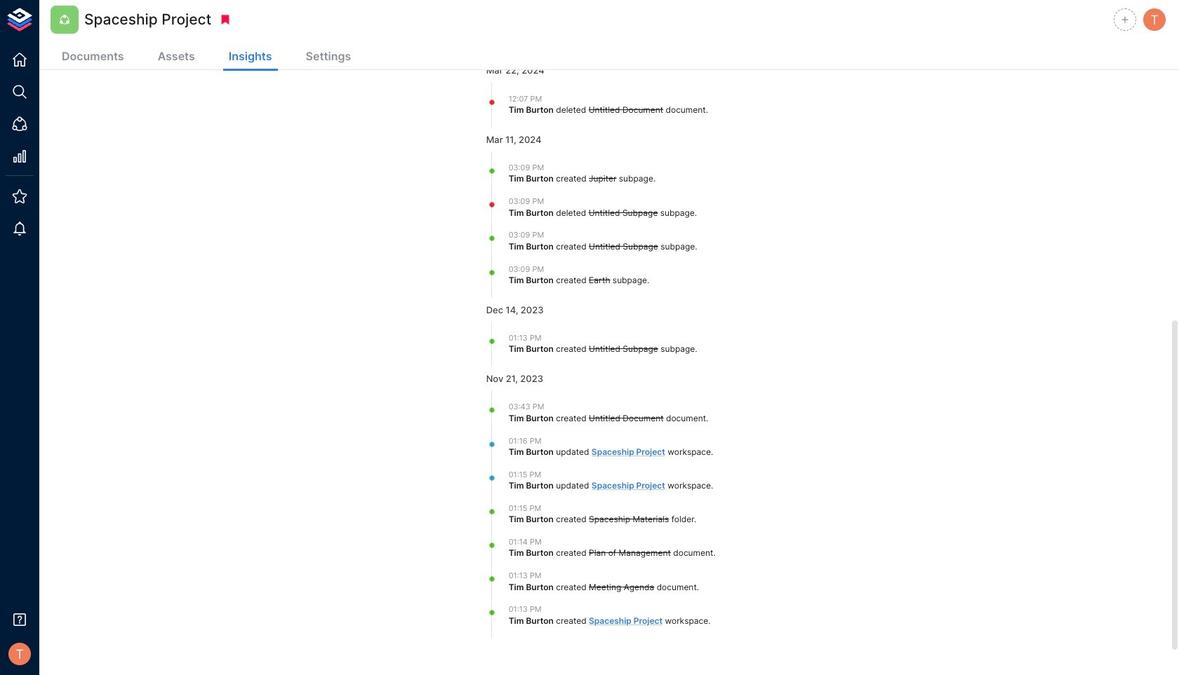 Task type: vqa. For each thing, say whether or not it's contained in the screenshot.
the search templates... TEXT FIELD
no



Task type: locate. For each thing, give the bounding box(es) containing it.
remove bookmark image
[[219, 13, 232, 26]]



